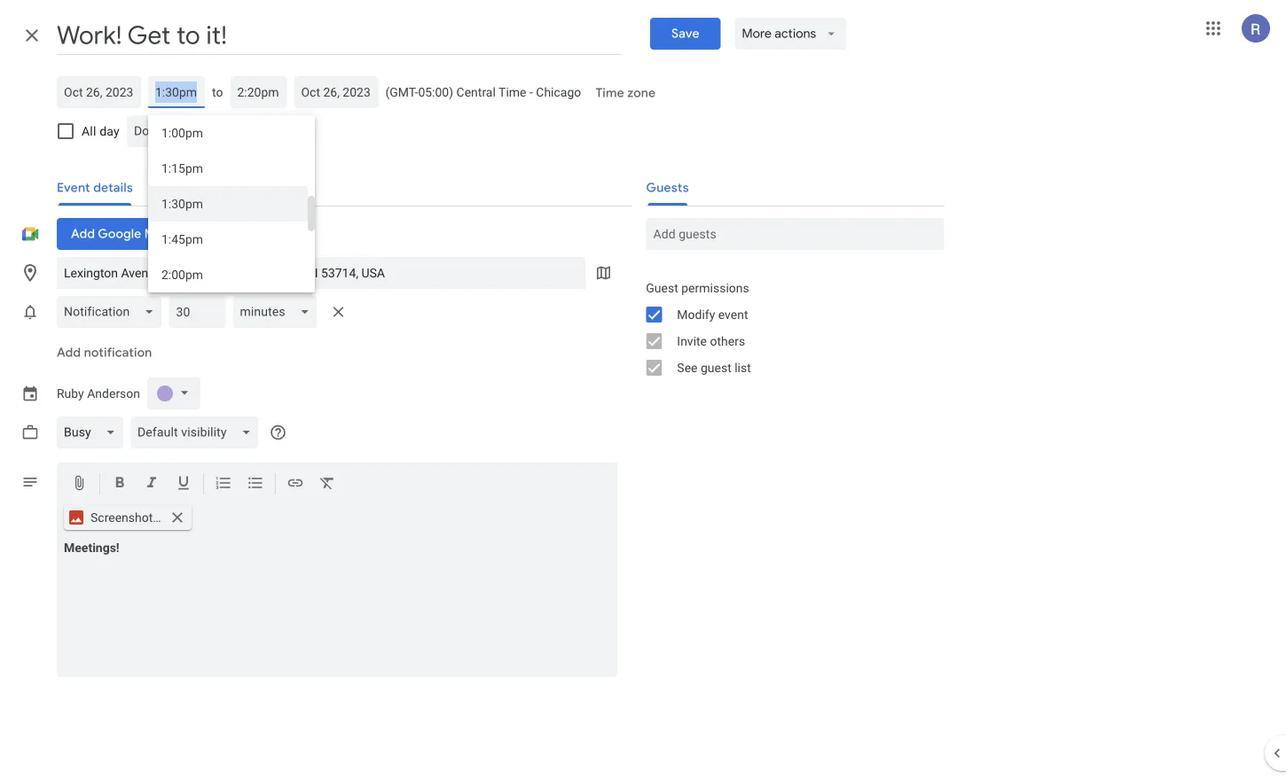 Task type: describe. For each thing, give the bounding box(es) containing it.
1:30pm
[[161, 197, 203, 211]]

Title text field
[[57, 16, 622, 55]]

Start date text field
[[64, 82, 134, 103]]

30 minutes before element
[[57, 293, 353, 332]]

permissions
[[682, 281, 749, 295]]

1:00pm option
[[148, 115, 308, 151]]

Location text field
[[64, 257, 579, 289]]

all
[[82, 124, 96, 138]]

Minutes in advance for notification number field
[[176, 296, 219, 328]]

formatting options toolbar
[[57, 463, 618, 506]]

time zone button
[[588, 77, 663, 109]]

1:15pm option
[[148, 151, 308, 186]]

modify event
[[677, 307, 748, 322]]

see
[[677, 361, 698, 375]]

2:00pm option
[[148, 257, 308, 293]]

guest permissions
[[646, 281, 749, 295]]

time zone
[[596, 85, 656, 101]]

arrow_drop_down
[[824, 26, 840, 42]]

save button
[[650, 18, 721, 50]]

meetings!
[[64, 541, 119, 556]]

Start time text field
[[155, 82, 198, 103]]

insert link image
[[287, 475, 304, 495]]

time inside time zone button
[[596, 85, 624, 101]]

ruby
[[57, 387, 84, 401]]

see guest list
[[677, 361, 751, 375]]

zone
[[627, 85, 656, 101]]

guest
[[701, 361, 732, 375]]

more actions arrow_drop_down
[[742, 26, 840, 42]]

italic image
[[143, 475, 161, 495]]

bold image
[[111, 475, 129, 495]]

save
[[671, 26, 700, 42]]

chicago
[[536, 85, 581, 99]]

event
[[718, 307, 748, 322]]

End time text field
[[237, 82, 280, 103]]

invite
[[677, 334, 707, 349]]

Guests text field
[[653, 218, 937, 250]]

numbered list image
[[215, 475, 232, 495]]

1:45pm option
[[148, 222, 308, 257]]

start time list box
[[148, 115, 315, 293]]



Task type: locate. For each thing, give the bounding box(es) containing it.
group
[[632, 275, 944, 381]]

-
[[530, 85, 533, 99]]

1:15pm
[[161, 161, 203, 176]]

add notification button
[[50, 332, 159, 374]]

notification
[[84, 345, 152, 361]]

bulleted list image
[[247, 475, 264, 495]]

invite others
[[677, 334, 745, 349]]

more
[[742, 26, 772, 42]]

1:30pm option
[[148, 186, 308, 222]]

add notification
[[57, 345, 152, 361]]

time
[[499, 85, 527, 99], [596, 85, 624, 101]]

guest
[[646, 281, 679, 295]]

underline image
[[175, 475, 193, 495]]

add
[[57, 345, 81, 361]]

remove formatting image
[[319, 475, 336, 495]]

(gmt-05:00) central time - chicago
[[385, 85, 581, 99]]

1:00pm
[[161, 126, 203, 140]]

time left zone
[[596, 85, 624, 101]]

actions
[[775, 26, 816, 42]]

None field
[[127, 115, 262, 147], [57, 296, 169, 328], [233, 296, 324, 328], [57, 417, 130, 449], [130, 417, 266, 449], [127, 115, 262, 147], [57, 296, 169, 328], [233, 296, 324, 328], [57, 417, 130, 449], [130, 417, 266, 449]]

(gmt-
[[385, 85, 418, 99]]

1 horizontal spatial time
[[596, 85, 624, 101]]

time left -
[[499, 85, 527, 99]]

to
[[212, 85, 223, 99]]

group containing guest permissions
[[632, 275, 944, 381]]

anderson
[[87, 387, 140, 401]]

05:00)
[[418, 85, 453, 99]]

2:00pm
[[161, 267, 203, 282]]

others
[[710, 334, 745, 349]]

central
[[457, 85, 496, 99]]

all day
[[82, 124, 120, 138]]

0 horizontal spatial time
[[499, 85, 527, 99]]

day
[[100, 124, 120, 138]]

modify
[[677, 307, 715, 322]]

Description text field
[[57, 541, 618, 674]]

list
[[735, 361, 751, 375]]

End date text field
[[301, 82, 371, 103]]

ruby anderson
[[57, 387, 140, 401]]

1:45pm
[[161, 232, 203, 247]]



Task type: vqa. For each thing, say whether or not it's contained in the screenshot.
Anderson
yes



